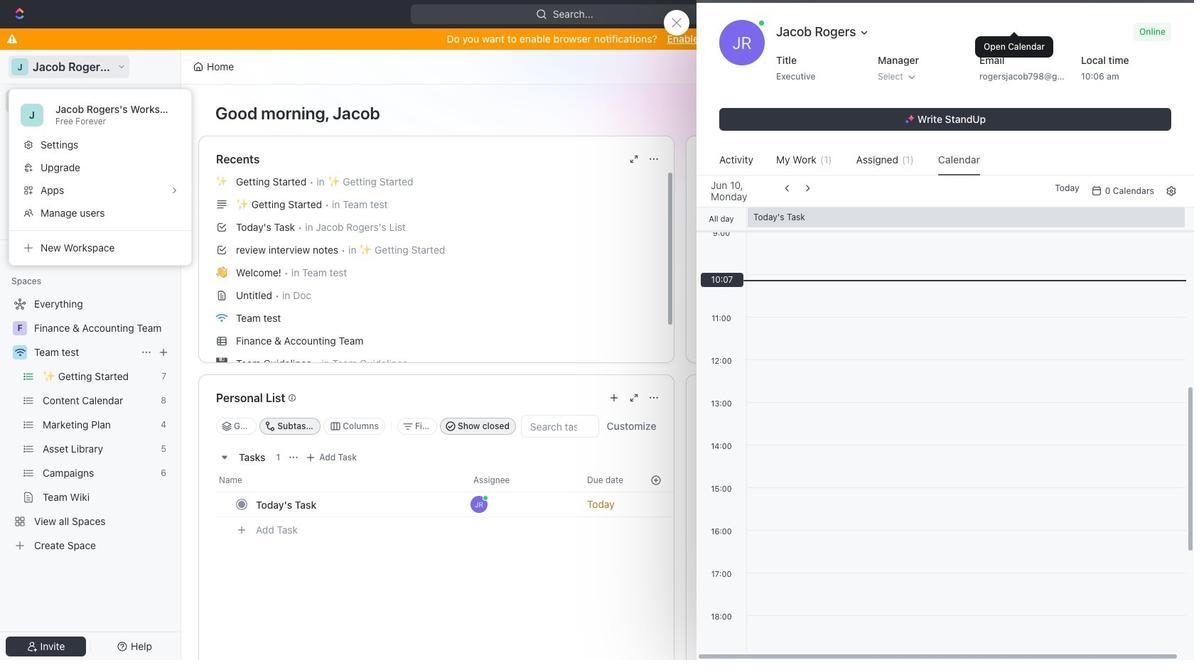 Task type: locate. For each thing, give the bounding box(es) containing it.
wifi image
[[15, 348, 25, 357]]

jacob rogers's workspace, , element
[[11, 58, 28, 75], [21, 104, 43, 127]]

0 vertical spatial jacob rogers's workspace, , element
[[11, 58, 28, 75]]

sidebar navigation
[[0, 50, 181, 661]]

wifi image
[[216, 313, 228, 323]]



Task type: vqa. For each thing, say whether or not it's contained in the screenshot.
"Show"
no



Task type: describe. For each thing, give the bounding box(es) containing it.
Search tasks... text field
[[522, 416, 598, 437]]

1 vertical spatial jacob rogers's workspace, , element
[[21, 104, 43, 127]]

jacob rogers's workspace, , element inside sidebar navigation
[[11, 58, 28, 75]]



